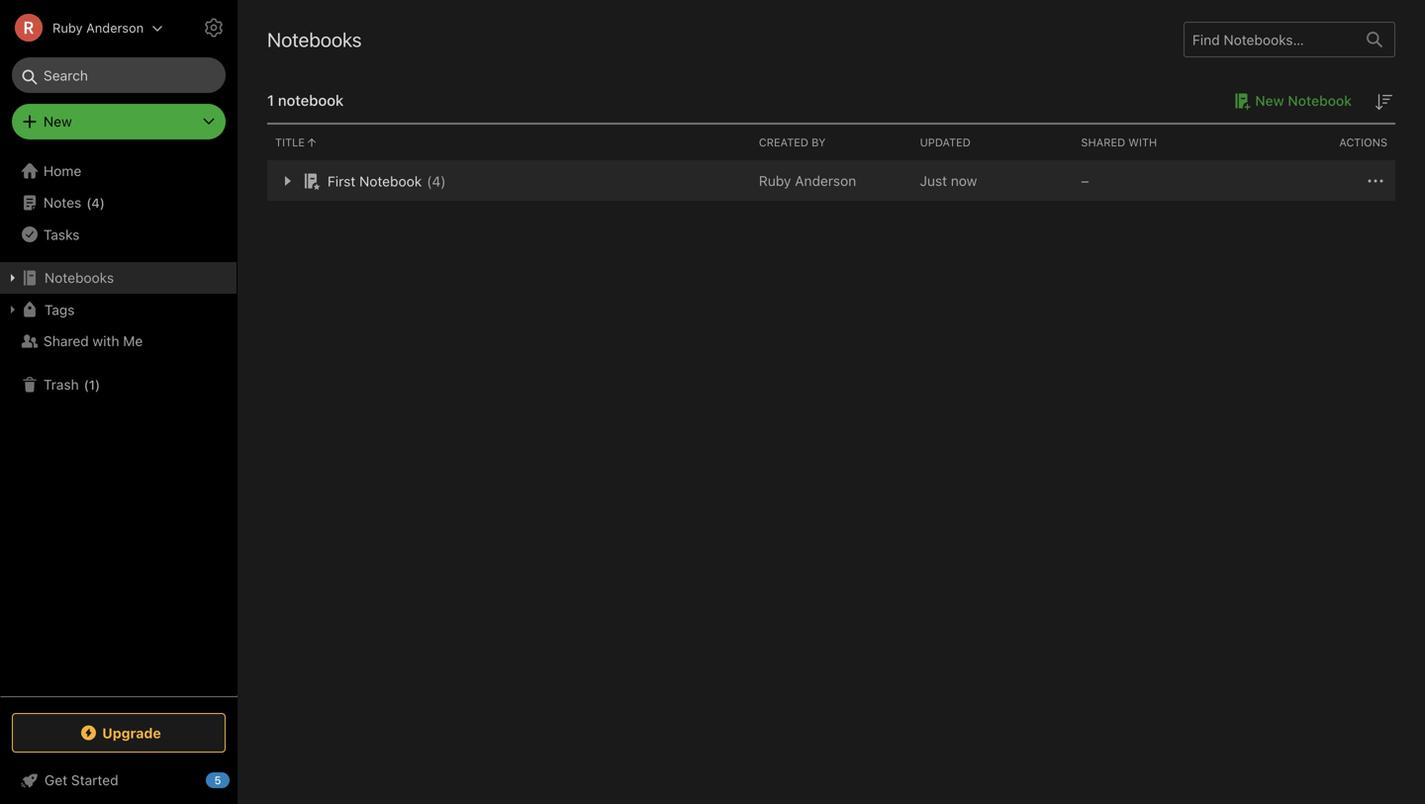 Task type: vqa. For each thing, say whether or not it's contained in the screenshot.
Click the + New Note
no



Task type: describe. For each thing, give the bounding box(es) containing it.
expand notebooks image
[[5, 270, 21, 286]]

title button
[[267, 125, 751, 160]]

shared with button
[[1073, 125, 1235, 160]]

anderson inside account field
[[86, 20, 144, 35]]

home link
[[0, 155, 238, 187]]

1 horizontal spatial notebooks
[[267, 28, 362, 51]]

new button
[[12, 104, 226, 140]]

anderson inside first notebook row
[[795, 173, 856, 189]]

notebook for first
[[359, 173, 422, 189]]

arrow image
[[275, 169, 299, 193]]

expand tags image
[[5, 302, 21, 318]]

notes ( 4 )
[[44, 195, 105, 211]]

notebook
[[278, 92, 344, 109]]

sort options image
[[1372, 90, 1396, 114]]

tree containing home
[[0, 155, 238, 696]]

just now
[[920, 173, 977, 189]]

updated
[[920, 136, 971, 149]]

tags button
[[0, 294, 237, 326]]

1 notebook
[[267, 92, 344, 109]]

4 inside first notebook row
[[432, 173, 441, 189]]

1 inside trash ( 1 )
[[89, 377, 95, 392]]

) inside first notebook row
[[441, 173, 446, 189]]

notebooks element
[[238, 0, 1426, 805]]

ruby anderson inside first notebook row
[[759, 173, 856, 189]]

Account field
[[0, 8, 164, 48]]

tasks button
[[0, 219, 237, 250]]

updated button
[[912, 125, 1073, 160]]

new for new notebook
[[1256, 93, 1285, 109]]

More actions field
[[1364, 169, 1388, 193]]

actions
[[1340, 136, 1388, 149]]

click to collapse image
[[230, 768, 245, 792]]

tags
[[45, 302, 75, 318]]

settings image
[[202, 16, 226, 40]]

trash ( 1 )
[[44, 377, 100, 393]]

new notebook
[[1256, 93, 1352, 109]]

get started
[[45, 773, 118, 789]]

by
[[812, 136, 826, 149]]

get
[[45, 773, 67, 789]]

ruby anderson inside account field
[[52, 20, 144, 35]]

with
[[1129, 136, 1157, 149]]

first
[[328, 173, 356, 189]]

notes
[[44, 195, 81, 211]]

notebooks link
[[0, 262, 237, 294]]

new notebook button
[[1228, 89, 1352, 113]]

with
[[93, 333, 119, 349]]

ruby inside first notebook row
[[759, 173, 791, 189]]

Search text field
[[26, 57, 212, 93]]

shared with
[[1081, 136, 1157, 149]]



Task type: locate. For each thing, give the bounding box(es) containing it.
0 horizontal spatial ruby
[[52, 20, 83, 35]]

1 horizontal spatial ruby anderson
[[759, 173, 856, 189]]

anderson down created by button
[[795, 173, 856, 189]]

2 vertical spatial (
[[84, 377, 89, 392]]

1 vertical spatial (
[[86, 195, 91, 210]]

trash
[[44, 377, 79, 393]]

new
[[1256, 93, 1285, 109], [44, 113, 72, 130]]

upgrade
[[102, 725, 161, 742]]

1
[[267, 92, 274, 109], [89, 377, 95, 392]]

0 horizontal spatial notebooks
[[45, 270, 114, 286]]

row group inside notebooks element
[[267, 161, 1396, 201]]

first notebook row
[[267, 161, 1396, 201]]

4 inside the notes ( 4 )
[[91, 195, 100, 210]]

ruby up search text field
[[52, 20, 83, 35]]

ruby inside account field
[[52, 20, 83, 35]]

1 horizontal spatial new
[[1256, 93, 1285, 109]]

0 vertical spatial 1
[[267, 92, 274, 109]]

notebook
[[1288, 93, 1352, 109], [359, 173, 422, 189]]

0 horizontal spatial 4
[[91, 195, 100, 210]]

1 vertical spatial notebooks
[[45, 270, 114, 286]]

0 vertical spatial ruby anderson
[[52, 20, 144, 35]]

5
[[214, 775, 221, 787]]

started
[[71, 773, 118, 789]]

1 vertical spatial new
[[44, 113, 72, 130]]

notebook up actions button
[[1288, 93, 1352, 109]]

0 vertical spatial )
[[441, 173, 446, 189]]

0 vertical spatial anderson
[[86, 20, 144, 35]]

ruby anderson
[[52, 20, 144, 35], [759, 173, 856, 189]]

) for trash
[[95, 377, 100, 392]]

1 vertical spatial notebook
[[359, 173, 422, 189]]

1 vertical spatial 4
[[91, 195, 100, 210]]

( inside the notes ( 4 )
[[86, 195, 91, 210]]

ruby anderson up search text field
[[52, 20, 144, 35]]

0 horizontal spatial new
[[44, 113, 72, 130]]

created by button
[[751, 125, 912, 160]]

1 horizontal spatial 1
[[267, 92, 274, 109]]

0 vertical spatial (
[[427, 173, 432, 189]]

1 horizontal spatial ruby
[[759, 173, 791, 189]]

0 horizontal spatial anderson
[[86, 20, 144, 35]]

4 down title button
[[432, 173, 441, 189]]

( inside trash ( 1 )
[[84, 377, 89, 392]]

( right the notes
[[86, 195, 91, 210]]

2 vertical spatial )
[[95, 377, 100, 392]]

1 vertical spatial 1
[[89, 377, 95, 392]]

shared with me
[[44, 333, 143, 349]]

ruby
[[52, 20, 83, 35], [759, 173, 791, 189]]

notebooks
[[267, 28, 362, 51], [45, 270, 114, 286]]

shared with me link
[[0, 326, 237, 357]]

0 vertical spatial new
[[1256, 93, 1285, 109]]

Find Notebooks… text field
[[1185, 24, 1355, 56]]

notebooks inside 'link'
[[45, 270, 114, 286]]

1 horizontal spatial 4
[[432, 173, 441, 189]]

) down title button
[[441, 173, 446, 189]]

new up the home
[[44, 113, 72, 130]]

0 horizontal spatial 1
[[89, 377, 95, 392]]

ruby down created
[[759, 173, 791, 189]]

1 right trash
[[89, 377, 95, 392]]

new inside button
[[1256, 93, 1285, 109]]

title
[[275, 136, 305, 149]]

new for new
[[44, 113, 72, 130]]

1 vertical spatial ruby anderson
[[759, 173, 856, 189]]

(
[[427, 173, 432, 189], [86, 195, 91, 210], [84, 377, 89, 392]]

( for notes
[[86, 195, 91, 210]]

1 horizontal spatial anderson
[[795, 173, 856, 189]]

( inside first notebook row
[[427, 173, 432, 189]]

–
[[1081, 173, 1089, 189]]

notebooks up tags
[[45, 270, 114, 286]]

new inside 'popup button'
[[44, 113, 72, 130]]

0 vertical spatial notebook
[[1288, 93, 1352, 109]]

None search field
[[26, 57, 212, 93]]

0 vertical spatial notebooks
[[267, 28, 362, 51]]

) down home link
[[100, 195, 105, 210]]

new down find notebooks… text field
[[1256, 93, 1285, 109]]

now
[[951, 173, 977, 189]]

actions button
[[1235, 125, 1396, 160]]

notebook inside button
[[1288, 93, 1352, 109]]

0 horizontal spatial ruby anderson
[[52, 20, 144, 35]]

tree
[[0, 155, 238, 696]]

Sort field
[[1372, 89, 1396, 114]]

notebook inside row
[[359, 173, 422, 189]]

) inside the notes ( 4 )
[[100, 195, 105, 210]]

upgrade button
[[12, 714, 226, 753]]

notebook right first
[[359, 173, 422, 189]]

notebooks up "notebook"
[[267, 28, 362, 51]]

4 right the notes
[[91, 195, 100, 210]]

( right first
[[427, 173, 432, 189]]

) right trash
[[95, 377, 100, 392]]

shared
[[1081, 136, 1126, 149]]

0 vertical spatial 4
[[432, 173, 441, 189]]

1 left "notebook"
[[267, 92, 274, 109]]

1 inside notebooks element
[[267, 92, 274, 109]]

) for notes
[[100, 195, 105, 210]]

home
[[44, 163, 81, 179]]

( right trash
[[84, 377, 89, 392]]

ruby anderson down the by
[[759, 173, 856, 189]]

) inside trash ( 1 )
[[95, 377, 100, 392]]

me
[[123, 333, 143, 349]]

1 vertical spatial ruby
[[759, 173, 791, 189]]

row group
[[267, 161, 1396, 201]]

)
[[441, 173, 446, 189], [100, 195, 105, 210], [95, 377, 100, 392]]

created by
[[759, 136, 826, 149]]

1 vertical spatial anderson
[[795, 173, 856, 189]]

anderson up search text field
[[86, 20, 144, 35]]

4
[[432, 173, 441, 189], [91, 195, 100, 210]]

more actions image
[[1364, 169, 1388, 193]]

1 horizontal spatial notebook
[[1288, 93, 1352, 109]]

0 vertical spatial ruby
[[52, 20, 83, 35]]

Help and Learning task checklist field
[[0, 765, 238, 797]]

row group containing ruby anderson
[[267, 161, 1396, 201]]

tasks
[[44, 226, 80, 243]]

anderson
[[86, 20, 144, 35], [795, 173, 856, 189]]

0 horizontal spatial notebook
[[359, 173, 422, 189]]

( for trash
[[84, 377, 89, 392]]

just
[[920, 173, 947, 189]]

shared
[[44, 333, 89, 349]]

created
[[759, 136, 809, 149]]

first notebook ( 4 )
[[328, 173, 446, 189]]

notebook for new
[[1288, 93, 1352, 109]]

1 vertical spatial )
[[100, 195, 105, 210]]



